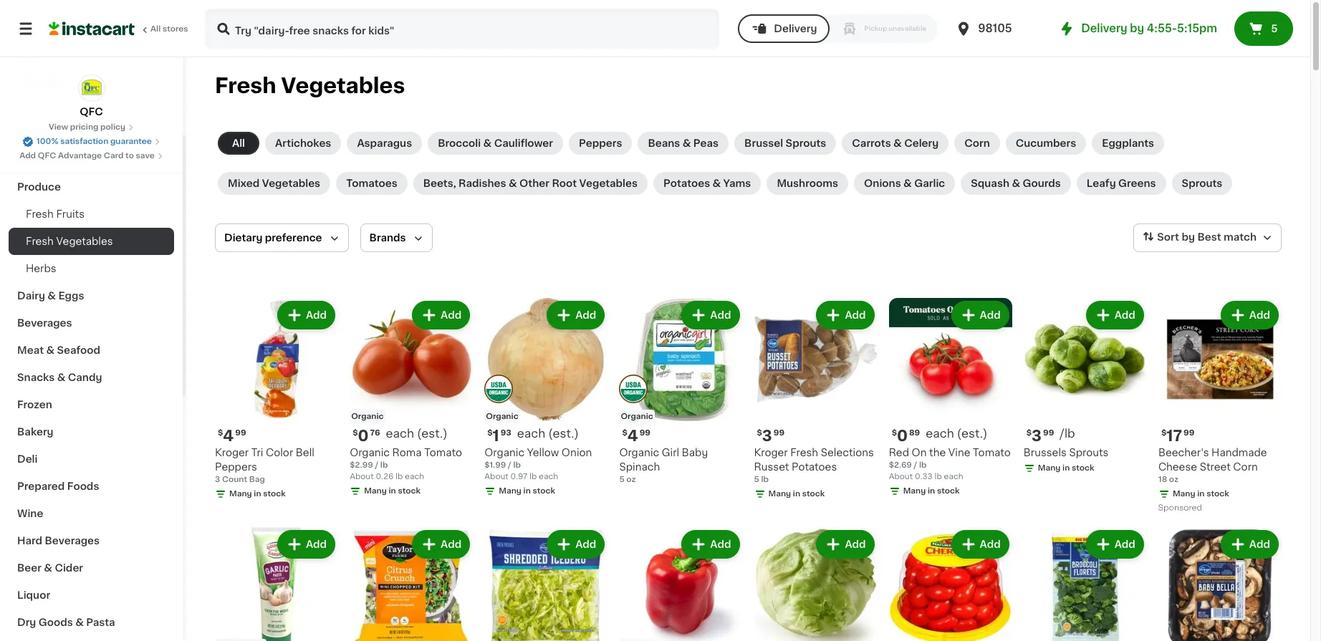 Task type: describe. For each thing, give the bounding box(es) containing it.
brussel sprouts
[[745, 138, 827, 148]]

in up sponsored badge image
[[1198, 490, 1205, 498]]

5 inside kroger fresh selections russet potatoes 5 lb
[[755, 476, 760, 484]]

many down 0.97
[[499, 488, 522, 495]]

each (est.) for tomato
[[386, 428, 448, 440]]

many in stock down kroger fresh selections russet potatoes 5 lb at the right of page
[[769, 490, 825, 498]]

dry
[[17, 618, 36, 628]]

vegetables up artichokes link
[[281, 75, 405, 96]]

18
[[1159, 476, 1168, 484]]

qfc link
[[78, 75, 105, 119]]

qfc logo image
[[78, 75, 105, 102]]

the
[[930, 448, 946, 458]]

stock down the 'bag' at the bottom left
[[263, 490, 286, 498]]

carrots & celery
[[853, 138, 939, 148]]

0 horizontal spatial qfc
[[38, 152, 56, 160]]

about for 1
[[485, 473, 509, 481]]

tri
[[251, 448, 263, 458]]

(est.) for the
[[958, 428, 988, 440]]

frozen link
[[9, 391, 174, 419]]

beer & cider link
[[9, 555, 174, 582]]

$ inside $ 17 99
[[1162, 429, 1167, 437]]

cucumbers link
[[1006, 132, 1087, 155]]

stock down street on the right of page
[[1207, 490, 1230, 498]]

4 for kroger tri color bell peppers
[[223, 429, 234, 444]]

candy
[[68, 373, 102, 383]]

many in stock down 0.33
[[904, 488, 960, 495]]

potatoes inside kroger fresh selections russet potatoes 5 lb
[[792, 462, 838, 473]]

add qfc advantage card to save
[[19, 152, 155, 160]]

bag
[[249, 476, 265, 484]]

about inside red on the vine tomato $2.69 / lb about 0.33 lb each
[[889, 473, 913, 481]]

hard beverages
[[17, 536, 100, 546]]

celery
[[905, 138, 939, 148]]

brussel
[[745, 138, 784, 148]]

1 $ from the left
[[218, 429, 223, 437]]

98105
[[979, 23, 1013, 34]]

squash & gourds
[[972, 179, 1062, 189]]

/ inside red on the vine tomato $2.69 / lb about 0.33 lb each
[[914, 462, 918, 470]]

beans
[[648, 138, 681, 148]]

recipes link
[[9, 119, 174, 146]]

in down 0.33
[[928, 488, 936, 495]]

kroger fresh selections russet potatoes 5 lb
[[755, 448, 875, 484]]

many up sponsored badge image
[[1173, 490, 1196, 498]]

beverages link
[[9, 310, 174, 337]]

4 $ from the left
[[623, 429, 628, 437]]

hard beverages link
[[9, 528, 174, 555]]

squash
[[972, 179, 1010, 189]]

Search field
[[206, 10, 719, 47]]

100% satisfaction guarantee button
[[22, 133, 161, 148]]

vine
[[949, 448, 971, 458]]

dietary preference
[[224, 233, 322, 243]]

corn inside "beecher's handmade cheese street corn 18 oz"
[[1234, 462, 1259, 473]]

many in stock down 0.97
[[499, 488, 556, 495]]

buy it again
[[40, 48, 101, 58]]

99 for kroger tri color bell peppers
[[235, 429, 246, 437]]

$1.93 each (estimated) element
[[485, 427, 608, 446]]

0 vertical spatial peppers
[[579, 138, 623, 148]]

fresh fruits
[[26, 209, 85, 219]]

5 inside organic girl baby spinach 5 oz
[[620, 476, 625, 484]]

guarantee
[[110, 138, 152, 146]]

lb up 0.26
[[381, 462, 388, 470]]

artichokes link
[[265, 132, 342, 155]]

foods
[[67, 482, 99, 492]]

lb right 0.97
[[530, 473, 537, 481]]

root
[[552, 179, 577, 189]]

3 inside kroger tri color bell peppers 3 count bag
[[215, 476, 220, 484]]

& for onions & garlic
[[904, 179, 912, 189]]

card
[[104, 152, 124, 160]]

carrots & celery link
[[843, 132, 949, 155]]

deli
[[17, 454, 38, 465]]

0.33
[[915, 473, 933, 481]]

product group containing 1
[[485, 298, 608, 500]]

tomato inside organic roma tomato $2.99 / lb about 0.26 lb each
[[425, 448, 462, 458]]

5 inside button
[[1272, 24, 1278, 34]]

policy
[[100, 123, 126, 131]]

lists
[[40, 77, 65, 87]]

squash & gourds link
[[962, 172, 1072, 195]]

all for all
[[232, 138, 245, 148]]

& for potatoes & yams
[[713, 179, 721, 189]]

0 vertical spatial beverages
[[17, 318, 72, 328]]

& inside dry goods & pasta link
[[75, 618, 84, 628]]

oz inside "beecher's handmade cheese street corn 18 oz"
[[1170, 476, 1179, 484]]

& inside beets, radishes & other root vegetables link
[[509, 179, 517, 189]]

17
[[1167, 429, 1183, 444]]

0 horizontal spatial corn
[[965, 138, 991, 148]]

kroger for 3
[[755, 448, 788, 458]]

1 horizontal spatial qfc
[[80, 107, 103, 117]]

2 horizontal spatial 3
[[1032, 429, 1042, 444]]

organic inside organic yellow onion $1.99 / lb about 0.97 lb each
[[485, 448, 525, 458]]

dairy & eggs
[[17, 291, 84, 301]]

street
[[1200, 462, 1231, 473]]

stores
[[163, 25, 188, 33]]

buy
[[40, 48, 60, 58]]

bell
[[296, 448, 315, 458]]

& for squash & gourds
[[1013, 179, 1021, 189]]

lb up 0.33
[[920, 462, 927, 470]]

it
[[63, 48, 70, 58]]

wine link
[[9, 500, 174, 528]]

each inside red on the vine tomato $2.69 / lb about 0.33 lb each
[[945, 473, 964, 481]]

dietary preference button
[[215, 224, 349, 252]]

$ 1 93
[[488, 429, 512, 444]]

many in stock down "brussels sprouts"
[[1039, 465, 1095, 473]]

cider
[[55, 563, 83, 573]]

$ 17 99
[[1162, 429, 1195, 444]]

meat & seafood
[[17, 346, 100, 356]]

beets, radishes & other root vegetables
[[423, 179, 638, 189]]

in down 0.26
[[389, 488, 396, 495]]

potatoes & yams link
[[654, 172, 762, 195]]

many in stock down 0.26
[[364, 488, 421, 495]]

fresh down produce in the left of the page
[[26, 209, 54, 219]]

best
[[1198, 232, 1222, 242]]

(est.) for tomato
[[417, 428, 448, 440]]

dry goods & pasta
[[17, 618, 115, 628]]

dietary
[[224, 233, 263, 243]]

deli link
[[9, 446, 174, 473]]

$3.99 per pound element
[[1024, 427, 1148, 446]]

dairy
[[17, 291, 45, 301]]

seafood
[[57, 346, 100, 356]]

many in stock down the 'bag' at the bottom left
[[229, 490, 286, 498]]

93
[[501, 429, 512, 437]]

/lb
[[1060, 428, 1076, 440]]

in down 0.97
[[524, 488, 531, 495]]

snacks & candy
[[17, 373, 102, 383]]

sprouts link
[[1173, 172, 1233, 195]]

pasta
[[86, 618, 115, 628]]

& for beer & cider
[[44, 563, 52, 573]]

4:55-
[[1148, 23, 1178, 34]]

view pricing policy
[[49, 123, 126, 131]]

stock down organic roma tomato $2.99 / lb about 0.26 lb each
[[398, 488, 421, 495]]

russet
[[755, 462, 790, 473]]

organic girl baby spinach 5 oz
[[620, 448, 708, 484]]

organic inside organic girl baby spinach 5 oz
[[620, 448, 660, 458]]

each inside organic roma tomato $2.99 / lb about 0.26 lb each
[[405, 473, 425, 481]]

mixed vegetables link
[[218, 172, 331, 195]]

7 $ from the left
[[1027, 429, 1032, 437]]

1 $ 3 99 from the left
[[757, 429, 785, 444]]

hard
[[17, 536, 42, 546]]

color
[[266, 448, 293, 458]]

Best match Sort by field
[[1134, 224, 1282, 252]]

liquor link
[[9, 582, 174, 609]]

many down 0.26
[[364, 488, 387, 495]]

5 $ from the left
[[757, 429, 763, 437]]

product group containing 17
[[1159, 298, 1282, 516]]

dairy & eggs link
[[9, 282, 174, 310]]

0 for red
[[898, 429, 908, 444]]

instacart logo image
[[49, 20, 135, 37]]

fresh up all link
[[215, 75, 276, 96]]

many down 'count'
[[229, 490, 252, 498]]

$ 0 76
[[353, 429, 380, 444]]

advantage
[[58, 152, 102, 160]]

many in stock up sponsored badge image
[[1173, 490, 1230, 498]]

$ 4 99 for organic girl baby spinach
[[623, 429, 651, 444]]

98105 button
[[956, 9, 1042, 49]]

beans & peas link
[[638, 132, 729, 155]]

eggplants
[[1103, 138, 1155, 148]]

buy it again link
[[9, 39, 174, 67]]



Task type: vqa. For each thing, say whether or not it's contained in the screenshot.
93
yes



Task type: locate. For each thing, give the bounding box(es) containing it.
each down yellow
[[539, 473, 559, 481]]

None search field
[[205, 9, 720, 49]]

each (est.) inside $0.89 each (estimated) element
[[926, 428, 988, 440]]

beecher's handmade cheese street corn 18 oz
[[1159, 448, 1268, 484]]

kroger for 4
[[215, 448, 249, 458]]

2 horizontal spatial (est.)
[[958, 428, 988, 440]]

&
[[484, 138, 492, 148], [683, 138, 691, 148], [894, 138, 902, 148], [509, 179, 517, 189], [713, 179, 721, 189], [904, 179, 912, 189], [1013, 179, 1021, 189], [48, 291, 56, 301], [46, 346, 55, 356], [57, 373, 66, 383], [44, 563, 52, 573], [75, 618, 84, 628]]

2 99 from the left
[[640, 429, 651, 437]]

1 horizontal spatial (est.)
[[549, 428, 579, 440]]

fresh up herbs
[[26, 237, 54, 247]]

selections
[[821, 448, 875, 458]]

roma
[[393, 448, 422, 458]]

$ left the 76
[[353, 429, 358, 437]]

in down "brussels sprouts"
[[1063, 465, 1071, 473]]

(est.) inside $0.89 each (estimated) element
[[958, 428, 988, 440]]

1 vertical spatial beverages
[[45, 536, 100, 546]]

tomato right vine
[[974, 448, 1011, 458]]

lb inside kroger fresh selections russet potatoes 5 lb
[[762, 476, 769, 484]]

organic yellow onion $1.99 / lb about 0.97 lb each
[[485, 448, 592, 481]]

asparagus
[[357, 138, 412, 148]]

2 kroger from the left
[[755, 448, 788, 458]]

99 up russet
[[774, 429, 785, 437]]

on
[[912, 448, 927, 458]]

1 horizontal spatial $ 3 99
[[1027, 429, 1055, 444]]

product group
[[215, 298, 338, 503], [350, 298, 473, 500], [485, 298, 608, 500], [620, 298, 743, 486], [755, 298, 878, 503], [889, 298, 1013, 500], [1024, 298, 1148, 478], [1159, 298, 1282, 516], [215, 528, 338, 642], [350, 528, 473, 642], [485, 528, 608, 642], [620, 528, 743, 642], [755, 528, 878, 642], [889, 528, 1013, 642], [1024, 528, 1148, 642], [1159, 528, 1282, 642]]

99 inside $ 17 99
[[1184, 429, 1195, 437]]

many down 0.33
[[904, 488, 926, 495]]

mushrooms
[[777, 179, 839, 189]]

1 horizontal spatial /
[[508, 462, 512, 470]]

1 horizontal spatial kroger
[[755, 448, 788, 458]]

4
[[223, 429, 234, 444], [628, 429, 638, 444]]

all stores
[[151, 25, 188, 33]]

all link
[[218, 132, 260, 155]]

& left garlic
[[904, 179, 912, 189]]

qfc up 'view pricing policy' link at top left
[[80, 107, 103, 117]]

2 horizontal spatial /
[[914, 462, 918, 470]]

(est.) up vine
[[958, 428, 988, 440]]

1 vertical spatial fresh vegetables
[[26, 237, 113, 247]]

organic roma tomato $2.99 / lb about 0.26 lb each
[[350, 448, 462, 481]]

0 left the 76
[[358, 429, 369, 444]]

2 $ 4 99 from the left
[[623, 429, 651, 444]]

& left yams on the right
[[713, 179, 721, 189]]

& left celery
[[894, 138, 902, 148]]

1 about from the left
[[350, 473, 374, 481]]

baby
[[682, 448, 708, 458]]

0 horizontal spatial 4
[[223, 429, 234, 444]]

broccoli & cauliflower link
[[428, 132, 563, 155]]

& for meat & seafood
[[46, 346, 55, 356]]

lb up 0.97
[[514, 462, 521, 470]]

0 horizontal spatial /
[[375, 462, 379, 470]]

$ 4 99 for kroger tri color bell peppers
[[218, 429, 246, 444]]

eggs
[[58, 291, 84, 301]]

99 up kroger tri color bell peppers 3 count bag
[[235, 429, 246, 437]]

& inside 'beer & cider' link
[[44, 563, 52, 573]]

each up yellow
[[517, 428, 546, 440]]

brands
[[370, 233, 406, 243]]

sprouts down the $3.99 per pound element
[[1070, 448, 1109, 458]]

0.26
[[376, 473, 394, 481]]

many in stock
[[1039, 465, 1095, 473], [364, 488, 421, 495], [499, 488, 556, 495], [904, 488, 960, 495], [229, 490, 286, 498], [769, 490, 825, 498], [1173, 490, 1230, 498]]

fresh vegetables link
[[9, 228, 174, 255]]

0 horizontal spatial by
[[1131, 23, 1145, 34]]

$ inside '$ 0 76'
[[353, 429, 358, 437]]

/ for 1
[[508, 462, 512, 470]]

& for snacks & candy
[[57, 373, 66, 383]]

99 left /lb
[[1044, 429, 1055, 437]]

(est.) up roma
[[417, 428, 448, 440]]

each (est.) for the
[[926, 428, 988, 440]]

1 0 from the left
[[358, 429, 369, 444]]

many down brussels
[[1039, 465, 1061, 473]]

99 right 17
[[1184, 429, 1195, 437]]

each inside organic yellow onion $1.99 / lb about 0.97 lb each
[[539, 473, 559, 481]]

asparagus link
[[347, 132, 422, 155]]

1 kroger from the left
[[215, 448, 249, 458]]

& inside squash & gourds link
[[1013, 179, 1021, 189]]

count
[[222, 476, 247, 484]]

1 oz from the left
[[627, 476, 636, 484]]

76
[[370, 429, 380, 437]]

about down $1.99
[[485, 473, 509, 481]]

& inside dairy & eggs link
[[48, 291, 56, 301]]

prepared foods
[[17, 482, 99, 492]]

artichokes
[[275, 138, 331, 148]]

wine
[[17, 509, 43, 519]]

item badge image
[[485, 375, 513, 403], [620, 375, 648, 403]]

$0.89 each (estimated) element
[[889, 427, 1013, 446]]

3 99 from the left
[[774, 429, 785, 437]]

about inside organic yellow onion $1.99 / lb about 0.97 lb each
[[485, 473, 509, 481]]

about down $2.69
[[889, 473, 913, 481]]

item badge image for organic girl baby spinach
[[620, 375, 648, 403]]

0 vertical spatial potatoes
[[664, 179, 711, 189]]

1 vertical spatial sprouts
[[1183, 179, 1223, 189]]

1 $ 4 99 from the left
[[218, 429, 246, 444]]

0 horizontal spatial 0
[[358, 429, 369, 444]]

stock down organic yellow onion $1.99 / lb about 0.97 lb each
[[533, 488, 556, 495]]

sprouts for brussels sprouts
[[1070, 448, 1109, 458]]

0 for organic
[[358, 429, 369, 444]]

1 horizontal spatial sprouts
[[1070, 448, 1109, 458]]

& left gourds at the right of page
[[1013, 179, 1021, 189]]

& inside onions & garlic link
[[904, 179, 912, 189]]

1 4 from the left
[[223, 429, 234, 444]]

tomatoes
[[346, 179, 398, 189]]

radishes
[[459, 179, 507, 189]]

each (est.) up vine
[[926, 428, 988, 440]]

red
[[889, 448, 910, 458]]

stock down "brussels sprouts"
[[1072, 465, 1095, 473]]

by for sort
[[1182, 232, 1196, 242]]

/ inside organic roma tomato $2.99 / lb about 0.26 lb each
[[375, 462, 379, 470]]

4 for organic girl baby spinach
[[628, 429, 638, 444]]

organic inside organic roma tomato $2.99 / lb about 0.26 lb each
[[350, 448, 390, 458]]

0 horizontal spatial delivery
[[774, 24, 818, 34]]

0 horizontal spatial about
[[350, 473, 374, 481]]

0 horizontal spatial 5
[[620, 476, 625, 484]]

to
[[126, 152, 134, 160]]

kroger inside kroger tri color bell peppers 3 count bag
[[215, 448, 249, 458]]

1 horizontal spatial peppers
[[579, 138, 623, 148]]

kroger inside kroger fresh selections russet potatoes 5 lb
[[755, 448, 788, 458]]

corn down 'handmade'
[[1234, 462, 1259, 473]]

1 horizontal spatial 3
[[763, 429, 773, 444]]

by right sort
[[1182, 232, 1196, 242]]

lb right 0.26
[[396, 473, 403, 481]]

2 $ from the left
[[353, 429, 358, 437]]

1 item badge image from the left
[[485, 375, 513, 403]]

1 / from the left
[[375, 462, 379, 470]]

1 vertical spatial corn
[[1234, 462, 1259, 473]]

1 horizontal spatial $ 4 99
[[623, 429, 651, 444]]

0 horizontal spatial $ 3 99
[[757, 429, 785, 444]]

& inside the potatoes & yams link
[[713, 179, 721, 189]]

2 about from the left
[[485, 473, 509, 481]]

& for dairy & eggs
[[48, 291, 56, 301]]

each (est.) inside $1.93 each (estimated) element
[[517, 428, 579, 440]]

frozen
[[17, 400, 52, 410]]

stock
[[1072, 465, 1095, 473], [398, 488, 421, 495], [533, 488, 556, 495], [938, 488, 960, 495], [263, 490, 286, 498], [803, 490, 825, 498], [1207, 490, 1230, 498]]

$0.76 each (estimated) element
[[350, 427, 473, 446]]

/ up 0.26
[[375, 462, 379, 470]]

each up roma
[[386, 428, 414, 440]]

sponsored badge image
[[1159, 504, 1202, 513]]

0 horizontal spatial each (est.)
[[386, 428, 448, 440]]

vegetables down 'artichokes'
[[262, 179, 321, 189]]

$ up beecher's on the right bottom of page
[[1162, 429, 1167, 437]]

fresh inside kroger fresh selections russet potatoes 5 lb
[[791, 448, 819, 458]]

(est.) inside $1.93 each (estimated) element
[[549, 428, 579, 440]]

about inside organic roma tomato $2.99 / lb about 0.26 lb each
[[350, 473, 374, 481]]

89
[[910, 429, 921, 437]]

broccoli & cauliflower
[[438, 138, 553, 148]]

each (est.) for onion
[[517, 428, 579, 440]]

2 horizontal spatial 5
[[1272, 24, 1278, 34]]

tomato inside red on the vine tomato $2.69 / lb about 0.33 lb each
[[974, 448, 1011, 458]]

beverages down dairy & eggs
[[17, 318, 72, 328]]

fresh vegetables down fruits
[[26, 237, 113, 247]]

vegetables down peppers link
[[580, 179, 638, 189]]

delivery button
[[739, 14, 830, 43]]

tomatoes link
[[336, 172, 408, 195]]

0 horizontal spatial kroger
[[215, 448, 249, 458]]

sort
[[1158, 232, 1180, 242]]

& left eggs
[[48, 291, 56, 301]]

about down the $2.99
[[350, 473, 374, 481]]

in down the 'bag' at the bottom left
[[254, 490, 261, 498]]

all for all stores
[[151, 25, 161, 33]]

1 horizontal spatial corn
[[1234, 462, 1259, 473]]

stock down kroger fresh selections russet potatoes 5 lb at the right of page
[[803, 490, 825, 498]]

1 horizontal spatial delivery
[[1082, 23, 1128, 34]]

6 $ from the left
[[892, 429, 898, 437]]

1 horizontal spatial 4
[[628, 429, 638, 444]]

99 for organic girl baby spinach
[[640, 429, 651, 437]]

many down russet
[[769, 490, 792, 498]]

$ 0 89
[[892, 429, 921, 444]]

brussels
[[1024, 448, 1067, 458]]

0 horizontal spatial fresh vegetables
[[26, 237, 113, 247]]

1 vertical spatial peppers
[[215, 462, 257, 473]]

each inside $1.93 each (estimated) element
[[517, 428, 546, 440]]

& left candy
[[57, 373, 66, 383]]

/ inside organic yellow onion $1.99 / lb about 0.97 lb each
[[508, 462, 512, 470]]

/ for 0
[[375, 462, 379, 470]]

vegetables down fresh fruits link
[[56, 237, 113, 247]]

& for broccoli & cauliflower
[[484, 138, 492, 148]]

beverages up cider
[[45, 536, 100, 546]]

3 / from the left
[[914, 462, 918, 470]]

0.97
[[511, 473, 528, 481]]

2 4 from the left
[[628, 429, 638, 444]]

8 $ from the left
[[1162, 429, 1167, 437]]

cucumbers
[[1016, 138, 1077, 148]]

by left 4:55-
[[1131, 23, 1145, 34]]

0 horizontal spatial $ 4 99
[[218, 429, 246, 444]]

(est.) inside $0.76 each (estimated) element
[[417, 428, 448, 440]]

sort by
[[1158, 232, 1196, 242]]

& inside carrots & celery link
[[894, 138, 902, 148]]

oz down the spinach in the bottom of the page
[[627, 476, 636, 484]]

corn up squash
[[965, 138, 991, 148]]

& for beans & peas
[[683, 138, 691, 148]]

delivery for delivery
[[774, 24, 818, 34]]

/ down on
[[914, 462, 918, 470]]

each inside $0.76 each (estimated) element
[[386, 428, 414, 440]]

by
[[1131, 23, 1145, 34], [1182, 232, 1196, 242]]

0 vertical spatial sprouts
[[786, 138, 827, 148]]

goods
[[39, 618, 73, 628]]

1 99 from the left
[[235, 429, 246, 437]]

0 vertical spatial fresh vegetables
[[215, 75, 405, 96]]

add qfc advantage card to save link
[[19, 151, 163, 162]]

2 $ 3 99 from the left
[[1027, 429, 1055, 444]]

add button
[[279, 303, 334, 328], [414, 303, 469, 328], [549, 303, 604, 328], [683, 303, 739, 328], [818, 303, 874, 328], [953, 303, 1008, 328], [1088, 303, 1143, 328], [1223, 303, 1278, 328], [279, 532, 334, 558], [414, 532, 469, 558], [549, 532, 604, 558], [683, 532, 739, 558], [818, 532, 874, 558], [953, 532, 1008, 558], [1088, 532, 1143, 558], [1223, 532, 1278, 558]]

yams
[[724, 179, 752, 189]]

4 99 from the left
[[1044, 429, 1055, 437]]

1 horizontal spatial potatoes
[[792, 462, 838, 473]]

1 each (est.) from the left
[[386, 428, 448, 440]]

delivery for delivery by 4:55-5:15pm
[[1082, 23, 1128, 34]]

& for carrots & celery
[[894, 138, 902, 148]]

each inside $0.89 each (estimated) element
[[926, 428, 955, 440]]

about for 0
[[350, 473, 374, 481]]

all up mixed
[[232, 138, 245, 148]]

2 / from the left
[[508, 462, 512, 470]]

$ up russet
[[757, 429, 763, 437]]

3 about from the left
[[889, 473, 913, 481]]

kroger tri color bell peppers 3 count bag
[[215, 448, 315, 484]]

2 0 from the left
[[898, 429, 908, 444]]

fresh left selections
[[791, 448, 819, 458]]

1 vertical spatial all
[[232, 138, 245, 148]]

1 horizontal spatial all
[[232, 138, 245, 148]]

2 horizontal spatial about
[[889, 473, 913, 481]]

0 horizontal spatial sprouts
[[786, 138, 827, 148]]

0 vertical spatial all
[[151, 25, 161, 33]]

fresh
[[215, 75, 276, 96], [26, 209, 54, 219], [26, 237, 54, 247], [791, 448, 819, 458]]

sprouts up mushrooms link
[[786, 138, 827, 148]]

& right broccoli
[[484, 138, 492, 148]]

99 up the spinach in the bottom of the page
[[640, 429, 651, 437]]

tomato
[[425, 448, 462, 458], [974, 448, 1011, 458]]

& inside broccoli & cauliflower link
[[484, 138, 492, 148]]

save
[[136, 152, 155, 160]]

eggplants link
[[1093, 132, 1165, 155]]

$ up brussels
[[1027, 429, 1032, 437]]

$ up 'count'
[[218, 429, 223, 437]]

fresh vegetables
[[215, 75, 405, 96], [26, 237, 113, 247]]

0 horizontal spatial (est.)
[[417, 428, 448, 440]]

beer
[[17, 563, 42, 573]]

all left stores
[[151, 25, 161, 33]]

$ 4 99 up the spinach in the bottom of the page
[[623, 429, 651, 444]]

brands button
[[360, 224, 433, 252]]

$ up red
[[892, 429, 898, 437]]

leafy greens
[[1087, 179, 1157, 189]]

1 horizontal spatial fresh vegetables
[[215, 75, 405, 96]]

0 vertical spatial qfc
[[80, 107, 103, 117]]

$ inside the $ 1 93
[[488, 429, 493, 437]]

$ 4 99 up 'count'
[[218, 429, 246, 444]]

& left the "pasta"
[[75, 618, 84, 628]]

5:15pm
[[1178, 23, 1218, 34]]

delivery inside button
[[774, 24, 818, 34]]

1 horizontal spatial oz
[[1170, 476, 1179, 484]]

4 up the spinach in the bottom of the page
[[628, 429, 638, 444]]

0 horizontal spatial 3
[[215, 476, 220, 484]]

1 (est.) from the left
[[417, 428, 448, 440]]

delivery
[[1082, 23, 1128, 34], [774, 24, 818, 34]]

qfc
[[80, 107, 103, 117], [38, 152, 56, 160]]

onions
[[865, 179, 902, 189]]

each (est.) up yellow
[[517, 428, 579, 440]]

in down kroger fresh selections russet potatoes 5 lb at the right of page
[[793, 490, 801, 498]]

2 vertical spatial sprouts
[[1070, 448, 1109, 458]]

bakery link
[[9, 419, 174, 446]]

0 horizontal spatial all
[[151, 25, 161, 33]]

1 horizontal spatial tomato
[[974, 448, 1011, 458]]

2 each (est.) from the left
[[517, 428, 579, 440]]

0 vertical spatial by
[[1131, 23, 1145, 34]]

& left the other
[[509, 179, 517, 189]]

lists link
[[9, 67, 174, 96]]

$ inside $ 0 89
[[892, 429, 898, 437]]

produce link
[[9, 173, 174, 201]]

girl
[[662, 448, 680, 458]]

5 button
[[1235, 11, 1294, 46]]

oz inside organic girl baby spinach 5 oz
[[627, 476, 636, 484]]

kroger up russet
[[755, 448, 788, 458]]

peppers inside kroger tri color bell peppers 3 count bag
[[215, 462, 257, 473]]

lb down russet
[[762, 476, 769, 484]]

herbs link
[[9, 255, 174, 282]]

1 vertical spatial potatoes
[[792, 462, 838, 473]]

stock down red on the vine tomato $2.69 / lb about 0.33 lb each
[[938, 488, 960, 495]]

0 horizontal spatial potatoes
[[664, 179, 711, 189]]

1 tomato from the left
[[425, 448, 462, 458]]

each (est.) up roma
[[386, 428, 448, 440]]

1 horizontal spatial each (est.)
[[517, 428, 579, 440]]

broccoli
[[438, 138, 481, 148]]

beer & cider
[[17, 563, 83, 573]]

corn link
[[955, 132, 1001, 155]]

recipes
[[17, 128, 59, 138]]

& inside "beans & peas" link
[[683, 138, 691, 148]]

bakery
[[17, 427, 53, 437]]

1 horizontal spatial about
[[485, 473, 509, 481]]

(est.) for onion
[[549, 428, 579, 440]]

3 each (est.) from the left
[[926, 428, 988, 440]]

$ left 93
[[488, 429, 493, 437]]

1 horizontal spatial item badge image
[[620, 375, 648, 403]]

(est.) up onion at the left bottom of the page
[[549, 428, 579, 440]]

organic
[[351, 413, 384, 421], [486, 413, 519, 421], [621, 413, 654, 421], [350, 448, 390, 458], [485, 448, 525, 458], [620, 448, 660, 458]]

item badge image for organic yellow onion
[[485, 375, 513, 403]]

service type group
[[739, 14, 939, 43]]

snacks & candy link
[[9, 364, 174, 391]]

$ 3 99 inside the $3.99 per pound element
[[1027, 429, 1055, 444]]

2 horizontal spatial sprouts
[[1183, 179, 1223, 189]]

& inside the 'snacks & candy' 'link'
[[57, 373, 66, 383]]

4 up 'count'
[[223, 429, 234, 444]]

3 up brussels
[[1032, 429, 1042, 444]]

99 for kroger fresh selections russet potatoes
[[774, 429, 785, 437]]

qfc down the 100%
[[38, 152, 56, 160]]

0 horizontal spatial peppers
[[215, 462, 257, 473]]

1 horizontal spatial by
[[1182, 232, 1196, 242]]

by inside field
[[1182, 232, 1196, 242]]

99 for beecher's handmade cheese street corn
[[1184, 429, 1195, 437]]

each down vine
[[945, 473, 964, 481]]

1 vertical spatial by
[[1182, 232, 1196, 242]]

1 horizontal spatial 5
[[755, 476, 760, 484]]

3 (est.) from the left
[[958, 428, 988, 440]]

0 horizontal spatial oz
[[627, 476, 636, 484]]

2 (est.) from the left
[[549, 428, 579, 440]]

sprouts up the best
[[1183, 179, 1223, 189]]

all stores link
[[49, 9, 189, 49]]

2 oz from the left
[[1170, 476, 1179, 484]]

produce
[[17, 182, 61, 192]]

sprouts for brussel sprouts
[[786, 138, 827, 148]]

/ right $1.99
[[508, 462, 512, 470]]

3 $ from the left
[[488, 429, 493, 437]]

lb right 0.33
[[935, 473, 943, 481]]

by for delivery
[[1131, 23, 1145, 34]]

& inside meat & seafood link
[[46, 346, 55, 356]]

1 vertical spatial qfc
[[38, 152, 56, 160]]

kroger left tri in the bottom of the page
[[215, 448, 249, 458]]

2 horizontal spatial each (est.)
[[926, 428, 988, 440]]

0 horizontal spatial tomato
[[425, 448, 462, 458]]

oz right 18
[[1170, 476, 1179, 484]]

dry goods & pasta link
[[9, 609, 174, 637]]

& right 'beer'
[[44, 563, 52, 573]]

cauliflower
[[494, 138, 553, 148]]

0 horizontal spatial item badge image
[[485, 375, 513, 403]]

3 up russet
[[763, 429, 773, 444]]

all
[[151, 25, 161, 33], [232, 138, 245, 148]]

2 tomato from the left
[[974, 448, 1011, 458]]

beets, radishes & other root vegetables link
[[413, 172, 648, 195]]

2 item badge image from the left
[[620, 375, 648, 403]]

1 horizontal spatial 0
[[898, 429, 908, 444]]

each (est.) inside $0.76 each (estimated) element
[[386, 428, 448, 440]]

0 vertical spatial corn
[[965, 138, 991, 148]]

5 99 from the left
[[1184, 429, 1195, 437]]



